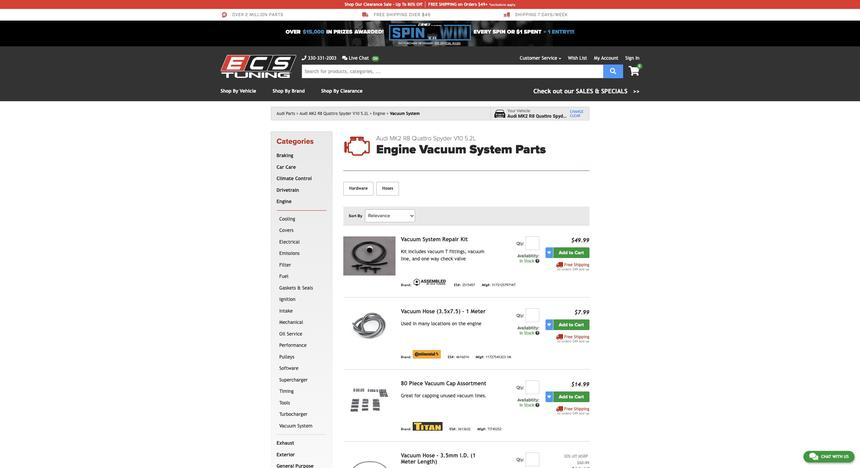 Task type: describe. For each thing, give the bounding box(es) containing it.
live chat
[[349, 55, 369, 61]]

exterior link
[[275, 450, 325, 461]]

hose for -
[[423, 453, 435, 459]]

includes
[[408, 249, 426, 254]]

80 piece vacuum cap assortment link
[[401, 381, 486, 387]]

2
[[245, 12, 248, 18]]

*exclusions
[[489, 3, 506, 6]]

for
[[415, 393, 421, 399]]

free for vacuum system repair kit
[[565, 263, 573, 267]]

qty: for vacuum hose (3.5x7.5) - 1 meter
[[517, 314, 525, 318]]

shipping for $14.99
[[574, 407, 590, 412]]

cart for $7.99
[[575, 322, 584, 328]]

audi inside the your vehicle audi mk2 r8 quattro spyder v10 5.2l
[[508, 113, 517, 119]]

audi for audi mk2 r8 quattro spyder v10 5.2l engine vacuum system parts
[[376, 135, 388, 142]]

covers
[[279, 228, 294, 233]]

category navigation element
[[271, 132, 332, 469]]

shipping left the 7
[[515, 12, 537, 18]]

over 2 million parts
[[232, 12, 284, 18]]

seals
[[302, 285, 313, 291]]

free shipping on orders $49 and up for $7.99
[[557, 335, 590, 343]]

exterior
[[277, 452, 295, 458]]

mk2 for audi mk2 r8 quattro spyder v10 5.2l engine vacuum system parts
[[390, 135, 402, 142]]

quattro for audi mk2 r8 quattro spyder v10 5.2l
[[324, 111, 338, 116]]

free shipping over $49 link
[[362, 12, 431, 18]]

5.2l for audi mk2 r8 quattro spyder v10 5.2l engine vacuum system parts
[[465, 135, 476, 142]]

wish list link
[[568, 55, 587, 61]]

vacuum hose (3.5x7.5) - 1 meter
[[401, 308, 486, 315]]

prizes
[[334, 29, 353, 35]]

80%
[[408, 2, 415, 7]]

& for sales
[[595, 88, 600, 95]]

gaskets
[[279, 285, 296, 291]]

timing
[[279, 389, 294, 394]]

spyder for audi mk2 r8 quattro spyder v10 5.2l
[[339, 111, 352, 116]]

oil service
[[279, 331, 302, 337]]

pulleys link
[[278, 352, 325, 363]]

es#4616014 - 11727545323-1m - vacuum hose (3.5x7.5) - 1 meter - used in many locations on the engine - continental - audi bmw volkswagen mercedes benz mini porsche image
[[343, 309, 396, 348]]

msrp
[[579, 454, 588, 459]]

shop by brand
[[273, 88, 305, 94]]

locations
[[431, 321, 451, 327]]

r8 inside the your vehicle audi mk2 r8 quattro spyder v10 5.2l
[[529, 113, 535, 119]]

live chat link
[[342, 55, 379, 62]]

$49+
[[478, 2, 488, 7]]

live
[[349, 55, 358, 61]]

.
[[461, 42, 461, 45]]

by for vehicle
[[233, 88, 238, 94]]

$49 for vacuum hose (3.5x7.5) - 1 meter
[[573, 340, 578, 343]]

availability: for $49.99
[[518, 254, 540, 259]]

sort by
[[349, 214, 363, 218]]

titan - corporate logo image
[[413, 422, 443, 431]]

gaskets & seals link
[[278, 283, 325, 294]]

1 horizontal spatial kit
[[461, 236, 468, 243]]

add for $7.99
[[559, 322, 568, 328]]

and inside kit includes vacuum t fittings, vacuum line, and one way check valve
[[412, 256, 420, 262]]

vacuum inside vacuum hose - 3.5mm i.d. (1 meter length)
[[401, 453, 421, 459]]

emissions
[[279, 251, 300, 256]]

es#: for assortment
[[450, 428, 457, 432]]

es#: 2515457
[[454, 284, 475, 287]]

unused
[[441, 393, 456, 399]]

question circle image for $7.99
[[536, 331, 540, 336]]

1 horizontal spatial 1
[[548, 29, 551, 35]]

vacuum right fittings,
[[468, 249, 485, 254]]

330-331-2003 link
[[302, 55, 337, 62]]

and for vacuum system repair kit
[[579, 267, 585, 271]]

cart for $49.99
[[575, 250, 584, 256]]

kit includes vacuum t fittings, vacuum line, and one way check valve
[[401, 249, 485, 262]]

assembled by ecs - corporate logo image
[[413, 278, 447, 287]]

off
[[572, 454, 577, 459]]

1m
[[507, 356, 511, 359]]

comments image for chat
[[810, 453, 819, 461]]

my
[[594, 55, 600, 61]]

0 vertical spatial engine link
[[373, 111, 389, 116]]

piece
[[409, 381, 423, 387]]

ecs tuning image
[[221, 55, 296, 78]]

timing link
[[278, 386, 325, 398]]

to for $14.99
[[569, 394, 574, 400]]

necessary.
[[419, 42, 434, 45]]

1 vertical spatial 1
[[466, 308, 469, 315]]

add to cart button for $7.99
[[554, 320, 590, 330]]

our
[[355, 2, 362, 7]]

free shipping on orders $49 and up for $49.99
[[557, 263, 590, 271]]

fittings,
[[450, 249, 467, 254]]

entry!!!
[[552, 29, 575, 35]]

change
[[570, 110, 584, 114]]

free shipping over $49
[[374, 12, 431, 18]]

5.2l for audi mk2 r8 quattro spyder v10 5.2l
[[361, 111, 369, 116]]

80
[[401, 381, 408, 387]]

& for gaskets
[[298, 285, 301, 291]]

audi for audi parts
[[277, 111, 285, 116]]

meter inside vacuum hose - 3.5mm i.d. (1 meter length)
[[401, 459, 416, 465]]

add to cart for $49.99
[[559, 250, 584, 256]]

exhaust link
[[275, 438, 325, 450]]

in for $14.99
[[520, 403, 523, 408]]

shop for shop our clearance sale - up to 80% off
[[345, 2, 354, 7]]

no purchase necessary. see official rules .
[[399, 42, 461, 45]]

in for $49.99
[[520, 259, 523, 264]]

11727545323-
[[486, 356, 507, 359]]

by right sort
[[358, 214, 363, 218]]

brand: for vacuum hose (3.5x7.5) - 1 meter
[[401, 356, 412, 359]]

check
[[441, 256, 453, 262]]

$49 for 80 piece vacuum cap assortment
[[573, 412, 578, 416]]

vacuum hose (3.5x7.5) - 1 meter link
[[401, 308, 486, 315]]

sales & specials link
[[534, 87, 640, 96]]

add to cart button for $14.99
[[554, 392, 590, 403]]

drivetrain
[[277, 187, 299, 193]]

question circle image
[[536, 259, 540, 263]]

repair
[[443, 236, 459, 243]]

comments image for live
[[342, 56, 348, 60]]

service for oil service
[[287, 331, 302, 337]]

r8 for audi mk2 r8 quattro spyder v10 5.2l
[[318, 111, 322, 116]]

vacuum up way
[[428, 249, 444, 254]]

supercharger link
[[278, 375, 325, 386]]

and for 80 piece vacuum cap assortment
[[579, 412, 585, 416]]

length)
[[418, 459, 437, 465]]

in stock for $7.99
[[520, 331, 536, 336]]

$1
[[517, 29, 523, 35]]

vacuum hose - 3.5mm i.d. (1 meter length)
[[401, 453, 476, 465]]

audi parts link
[[277, 111, 299, 116]]

clear link
[[570, 114, 584, 118]]

0 horizontal spatial engine link
[[275, 196, 325, 208]]

your
[[508, 108, 516, 113]]

specials
[[602, 88, 628, 95]]

spin
[[493, 29, 506, 35]]

software
[[279, 366, 299, 371]]

1 horizontal spatial in
[[413, 321, 417, 327]]

by for clearance
[[334, 88, 339, 94]]

off
[[417, 2, 423, 7]]

great for capping unused vacuum lines.
[[401, 393, 487, 399]]

clear
[[570, 114, 581, 118]]

ignition
[[279, 297, 296, 302]]

engine
[[467, 321, 482, 327]]

51731257971kt
[[492, 284, 516, 287]]

mfg#: for assortment
[[478, 428, 486, 432]]

0
[[639, 64, 641, 68]]

filter
[[279, 262, 291, 268]]

v10 inside the your vehicle audi mk2 r8 quattro spyder v10 5.2l
[[569, 113, 577, 119]]

performance
[[279, 343, 307, 348]]

$49.99
[[572, 237, 590, 244]]

hardware link
[[343, 182, 374, 196]]

0 horizontal spatial in
[[326, 29, 332, 35]]

stock for $14.99
[[524, 403, 534, 408]]

on for vacuum system repair kit
[[557, 267, 561, 271]]

intake link
[[278, 306, 325, 317]]

shop for shop by brand
[[273, 88, 284, 94]]

intake
[[279, 308, 293, 314]]

orders for $14.99
[[562, 412, 572, 416]]

way
[[431, 256, 439, 262]]

on for vacuum hose (3.5x7.5) - 1 meter
[[557, 340, 561, 343]]

every spin or $1 spent = 1 entry!!!
[[474, 29, 575, 35]]

$49 for vacuum system repair kit
[[573, 267, 578, 271]]

ecs tuning 'spin to win' contest logo image
[[389, 23, 471, 41]]

valve
[[455, 256, 466, 262]]

audi for audi mk2 r8 quattro spyder v10 5.2l
[[300, 111, 308, 116]]

shipping for $49.99
[[574, 263, 590, 267]]

mk2 inside the your vehicle audi mk2 r8 quattro spyder v10 5.2l
[[518, 113, 528, 119]]

change clear
[[570, 110, 584, 118]]

30% off msrp $50.99
[[564, 454, 590, 466]]



Task type: vqa. For each thing, say whether or not it's contained in the screenshot.
Engine in Category navigation ELEMENT
yes



Task type: locate. For each thing, give the bounding box(es) containing it.
2 orders from the top
[[562, 340, 572, 343]]

shop by clearance link
[[321, 88, 363, 94]]

free shipping on orders $49 and up down the $7.99 on the right
[[557, 335, 590, 343]]

1 vertical spatial clearance
[[341, 88, 363, 94]]

hose inside vacuum hose - 3.5mm i.d. (1 meter length)
[[423, 453, 435, 459]]

availability: for $14.99
[[518, 398, 540, 403]]

supercharger
[[279, 377, 308, 383]]

free
[[428, 2, 438, 7]]

shipping down $49.99
[[574, 263, 590, 267]]

shop inside shop our clearance sale - up to 80% off link
[[345, 2, 354, 7]]

engine inside 'category navigation' 'element'
[[277, 199, 292, 204]]

- up the
[[462, 308, 464, 315]]

drivetrain link
[[275, 185, 325, 196]]

1 to from the top
[[569, 250, 574, 256]]

es#: for 1
[[448, 356, 455, 359]]

2 add to cart button from the top
[[554, 320, 590, 330]]

0 horizontal spatial &
[[298, 285, 301, 291]]

in right used
[[413, 321, 417, 327]]

0 horizontal spatial kit
[[401, 249, 407, 254]]

1 horizontal spatial chat
[[822, 455, 832, 460]]

2 horizontal spatial r8
[[529, 113, 535, 119]]

& inside gaskets & seals link
[[298, 285, 301, 291]]

question circle image
[[536, 331, 540, 336], [536, 404, 540, 408]]

by for brand
[[285, 88, 290, 94]]

sale
[[384, 2, 392, 7]]

quattro for audi mk2 r8 quattro spyder v10 5.2l engine vacuum system parts
[[412, 135, 432, 142]]

exhaust
[[277, 441, 294, 446]]

0 vertical spatial es#:
[[454, 284, 461, 287]]

service right customer
[[542, 55, 558, 61]]

$49 right the "over"
[[422, 12, 431, 18]]

vacuum system
[[390, 111, 420, 116], [279, 423, 313, 429]]

2 vertical spatial add to cart button
[[554, 392, 590, 403]]

Search text field
[[302, 65, 603, 78]]

up down $49.99
[[586, 267, 590, 271]]

1 vertical spatial es#:
[[448, 356, 455, 359]]

0 horizontal spatial quattro
[[324, 111, 338, 116]]

add
[[559, 250, 568, 256], [559, 322, 568, 328], [559, 394, 568, 400]]

emissions link
[[278, 248, 325, 260]]

vacuum
[[390, 111, 405, 116], [419, 142, 467, 157], [401, 236, 421, 243], [401, 308, 421, 315], [425, 381, 445, 387], [279, 423, 296, 429], [401, 453, 421, 459]]

free for vacuum hose (3.5x7.5) - 1 meter
[[565, 335, 573, 340]]

1 hose from the top
[[423, 308, 435, 315]]

1 vertical spatial free shipping on orders $49 and up
[[557, 335, 590, 343]]

quattro inside the audi mk2 r8 quattro spyder v10 5.2l engine vacuum system parts
[[412, 135, 432, 142]]

0 horizontal spatial -
[[393, 2, 395, 7]]

1 horizontal spatial vacuum system
[[390, 111, 420, 116]]

None number field
[[526, 237, 540, 250], [526, 309, 540, 322], [526, 381, 540, 395], [526, 453, 540, 467], [526, 237, 540, 250], [526, 309, 540, 322], [526, 381, 540, 395], [526, 453, 540, 467]]

hardware
[[349, 186, 368, 191]]

shipping 7 days/week link
[[504, 12, 568, 18]]

many
[[418, 321, 430, 327]]

0 vertical spatial hose
[[423, 308, 435, 315]]

1 right the =
[[548, 29, 551, 35]]

0 vertical spatial vacuum system
[[390, 111, 420, 116]]

2 cart from the top
[[575, 322, 584, 328]]

es#2515457 - 51731257971kt -  vacuum system repair kit - kit includes vacuum t fittings, vacuum line, and one way check valve - assembled by ecs - audi volkswagen image
[[343, 237, 396, 276]]

audi mk2 r8 quattro spyder v10 5.2l
[[300, 111, 369, 116]]

2 horizontal spatial 5.2l
[[578, 113, 588, 119]]

free shipping on orders $49 and up down $14.99
[[557, 407, 590, 416]]

vehicle down ecs tuning "image"
[[240, 88, 256, 94]]

qty: for 80 piece vacuum cap assortment
[[517, 386, 525, 390]]

great
[[401, 393, 413, 399]]

fuel link
[[278, 271, 325, 283]]

vacuum inside engine subcategories element
[[279, 423, 296, 429]]

mk2 inside the audi mk2 r8 quattro spyder v10 5.2l engine vacuum system parts
[[390, 135, 402, 142]]

to for $49.99
[[569, 250, 574, 256]]

comments image left chat with us
[[810, 453, 819, 461]]

vehicle
[[240, 88, 256, 94], [517, 108, 530, 113]]

free
[[374, 12, 385, 18], [565, 263, 573, 267], [565, 335, 573, 340], [565, 407, 573, 412]]

$15,000
[[303, 29, 324, 35]]

shipping 7 days/week
[[515, 12, 568, 18]]

in stock
[[520, 259, 536, 264], [520, 331, 536, 336], [520, 403, 536, 408]]

- left the 3.5mm
[[437, 453, 439, 459]]

0 horizontal spatial service
[[287, 331, 302, 337]]

cart
[[575, 250, 584, 256], [575, 322, 584, 328], [575, 394, 584, 400]]

continental - corporate logo image
[[413, 350, 441, 359]]

service for customer service
[[542, 55, 558, 61]]

3 up from the top
[[586, 412, 590, 416]]

0 vertical spatial -
[[393, 2, 395, 7]]

2 add from the top
[[559, 322, 568, 328]]

system inside engine subcategories element
[[298, 423, 313, 429]]

vehicle right your
[[517, 108, 530, 113]]

1 orders from the top
[[562, 267, 572, 271]]

0 vertical spatial engine
[[373, 111, 385, 116]]

0 vertical spatial in
[[326, 29, 332, 35]]

$49 down the $7.99 on the right
[[573, 340, 578, 343]]

turbocharger
[[279, 412, 308, 417]]

sales
[[576, 88, 593, 95]]

used in many locations on the engine
[[401, 321, 482, 327]]

and for vacuum hose (3.5x7.5) - 1 meter
[[579, 340, 585, 343]]

1 add from the top
[[559, 250, 568, 256]]

mfg#: for 1
[[476, 356, 485, 359]]

days/week
[[542, 12, 568, 18]]

cart down $14.99
[[575, 394, 584, 400]]

3 add to cart from the top
[[559, 394, 584, 400]]

add to cart button down $49.99
[[554, 248, 590, 258]]

0 vertical spatial 1
[[548, 29, 551, 35]]

80 piece vacuum cap assortment
[[401, 381, 486, 387]]

1 in stock from the top
[[520, 259, 536, 264]]

add to wish list image for $49.99
[[548, 251, 551, 255]]

2 free shipping on orders $49 and up from the top
[[557, 335, 590, 343]]

shop for shop by clearance
[[321, 88, 332, 94]]

& left seals
[[298, 285, 301, 291]]

1 vertical spatial over
[[286, 29, 301, 35]]

qty: for vacuum system repair kit
[[517, 241, 525, 246]]

1 vertical spatial engine link
[[275, 196, 325, 208]]

engine for the left engine link
[[277, 199, 292, 204]]

on for 80 piece vacuum cap assortment
[[557, 412, 561, 416]]

service inside dropdown button
[[542, 55, 558, 61]]

mfg#:
[[482, 284, 491, 287], [476, 356, 485, 359], [478, 428, 486, 432]]

up for $7.99
[[586, 340, 590, 343]]

1 brand: from the top
[[401, 284, 412, 287]]

spyder for audi mk2 r8 quattro spyder v10 5.2l engine vacuum system parts
[[433, 135, 452, 142]]

v10
[[353, 111, 360, 116], [569, 113, 577, 119], [454, 135, 463, 142]]

0 vertical spatial add
[[559, 250, 568, 256]]

add to cart button down $14.99
[[554, 392, 590, 403]]

2 qty: from the top
[[517, 314, 525, 318]]

5.2l inside the audi mk2 r8 quattro spyder v10 5.2l engine vacuum system parts
[[465, 135, 476, 142]]

shop
[[345, 2, 354, 7], [221, 88, 232, 94], [273, 88, 284, 94], [321, 88, 332, 94]]

1 cart from the top
[[575, 250, 584, 256]]

es#: 3613632
[[450, 428, 471, 432]]

audi inside the audi mk2 r8 quattro spyder v10 5.2l engine vacuum system parts
[[376, 135, 388, 142]]

clearance up audi mk2 r8 quattro spyder v10 5.2l 'link'
[[341, 88, 363, 94]]

0 horizontal spatial vehicle
[[240, 88, 256, 94]]

up down $14.99
[[586, 412, 590, 416]]

one
[[422, 256, 429, 262]]

0 horizontal spatial comments image
[[342, 56, 348, 60]]

kit inside kit includes vacuum t fittings, vacuum line, and one way check valve
[[401, 249, 407, 254]]

hose for (3.5x7.5)
[[423, 308, 435, 315]]

engine for the top engine link
[[373, 111, 385, 116]]

parts inside the audi mk2 r8 quattro spyder v10 5.2l engine vacuum system parts
[[516, 142, 546, 157]]

3 orders from the top
[[562, 412, 572, 416]]

performance link
[[278, 340, 325, 352]]

1 vertical spatial &
[[298, 285, 301, 291]]

1 free shipping on orders $49 and up from the top
[[557, 263, 590, 271]]

3 qty: from the top
[[517, 386, 525, 390]]

1 up from the top
[[586, 267, 590, 271]]

parts
[[269, 12, 284, 18]]

0 vertical spatial over
[[232, 12, 244, 18]]

3 add from the top
[[559, 394, 568, 400]]

0 vertical spatial up
[[586, 267, 590, 271]]

2 vertical spatial stock
[[524, 403, 534, 408]]

2 vertical spatial add to cart
[[559, 394, 584, 400]]

0 vertical spatial free shipping on orders $49 and up
[[557, 263, 590, 271]]

shipping for $7.99
[[574, 335, 590, 340]]

1 horizontal spatial meter
[[471, 308, 486, 315]]

add to wish list image
[[548, 395, 551, 399]]

comments image
[[342, 56, 348, 60], [810, 453, 819, 461]]

0 horizontal spatial meter
[[401, 459, 416, 465]]

engine link
[[373, 111, 389, 116], [275, 196, 325, 208]]

mfg#: left tit45252
[[478, 428, 486, 432]]

2 brand: from the top
[[401, 356, 412, 359]]

2 hose from the top
[[423, 453, 435, 459]]

shop by vehicle link
[[221, 88, 256, 94]]

mfg#: left 11727545323-
[[476, 356, 485, 359]]

in
[[636, 55, 640, 61], [520, 259, 523, 264], [520, 331, 523, 336], [520, 403, 523, 408]]

kit right repair
[[461, 236, 468, 243]]

cart down the $7.99 on the right
[[575, 322, 584, 328]]

3 cart from the top
[[575, 394, 584, 400]]

chat left with
[[822, 455, 832, 460]]

1 horizontal spatial r8
[[403, 135, 410, 142]]

stock for $7.99
[[524, 331, 534, 336]]

2 add to wish list image from the top
[[548, 323, 551, 327]]

shipping down $14.99
[[574, 407, 590, 412]]

v10 inside the audi mk2 r8 quattro spyder v10 5.2l engine vacuum system parts
[[454, 135, 463, 142]]

1 vertical spatial vacuum system
[[279, 423, 313, 429]]

r8
[[318, 111, 322, 116], [529, 113, 535, 119], [403, 135, 410, 142]]

orders for $49.99
[[562, 267, 572, 271]]

0 vertical spatial parts
[[286, 111, 295, 116]]

1 vertical spatial question circle image
[[536, 404, 540, 408]]

spyder inside the your vehicle audi mk2 r8 quattro spyder v10 5.2l
[[553, 113, 568, 119]]

comments image left live
[[342, 56, 348, 60]]

and down $49.99
[[579, 267, 585, 271]]

to
[[402, 2, 407, 7]]

in left prizes
[[326, 29, 332, 35]]

hose
[[423, 308, 435, 315], [423, 453, 435, 459]]

1 vertical spatial orders
[[562, 340, 572, 343]]

shop for shop by vehicle
[[221, 88, 232, 94]]

add to cart button down the $7.99 on the right
[[554, 320, 590, 330]]

line,
[[401, 256, 411, 262]]

electrical link
[[278, 237, 325, 248]]

hoses link
[[377, 182, 399, 196]]

0 vertical spatial chat
[[359, 55, 369, 61]]

in stock for $14.99
[[520, 403, 536, 408]]

2 availability: from the top
[[518, 326, 540, 331]]

0 vertical spatial in stock
[[520, 259, 536, 264]]

3 to from the top
[[569, 394, 574, 400]]

$49 down $14.99
[[573, 412, 578, 416]]

v10 for audi mk2 r8 quattro spyder v10 5.2l
[[353, 111, 360, 116]]

2 in stock from the top
[[520, 331, 536, 336]]

add to cart for $7.99
[[559, 322, 584, 328]]

1 vertical spatial add to cart button
[[554, 320, 590, 330]]

over left 2
[[232, 12, 244, 18]]

audi parts
[[277, 111, 295, 116]]

1 vertical spatial in stock
[[520, 331, 536, 336]]

vacuum
[[428, 249, 444, 254], [468, 249, 485, 254], [457, 393, 474, 399]]

1 question circle image from the top
[[536, 331, 540, 336]]

r8 inside the audi mk2 r8 quattro spyder v10 5.2l engine vacuum system parts
[[403, 135, 410, 142]]

spyder inside the audi mk2 r8 quattro spyder v10 5.2l engine vacuum system parts
[[433, 135, 452, 142]]

free shipping on orders $49 and up
[[557, 263, 590, 271], [557, 335, 590, 343], [557, 407, 590, 416]]

lines.
[[475, 393, 487, 399]]

phone image
[[302, 56, 307, 60]]

1 vertical spatial parts
[[516, 142, 546, 157]]

over for over 2 million parts
[[232, 12, 244, 18]]

0 vertical spatial mfg#:
[[482, 284, 491, 287]]

assortment
[[457, 381, 486, 387]]

0 horizontal spatial vacuum system
[[279, 423, 313, 429]]

& right sales
[[595, 88, 600, 95]]

3 availability: from the top
[[518, 398, 540, 403]]

kit up line,
[[401, 249, 407, 254]]

free inside free shipping over $49 link
[[374, 12, 385, 18]]

1 horizontal spatial quattro
[[412, 135, 432, 142]]

meter up engine
[[471, 308, 486, 315]]

0 vertical spatial meter
[[471, 308, 486, 315]]

add for $14.99
[[559, 394, 568, 400]]

1 horizontal spatial over
[[286, 29, 301, 35]]

2 horizontal spatial v10
[[569, 113, 577, 119]]

shopping cart image
[[629, 66, 640, 76]]

comments image inside chat with us link
[[810, 453, 819, 461]]

1 horizontal spatial v10
[[454, 135, 463, 142]]

us
[[844, 455, 849, 460]]

2 horizontal spatial -
[[462, 308, 464, 315]]

3 free shipping on orders $49 and up from the top
[[557, 407, 590, 416]]

0 vertical spatial kit
[[461, 236, 468, 243]]

2 vertical spatial engine
[[277, 199, 292, 204]]

0 horizontal spatial v10
[[353, 111, 360, 116]]

availability: for $7.99
[[518, 326, 540, 331]]

in for $7.99
[[520, 331, 523, 336]]

and down the $7.99 on the right
[[579, 340, 585, 343]]

1 vertical spatial to
[[569, 322, 574, 328]]

- inside vacuum hose - 3.5mm i.d. (1 meter length)
[[437, 453, 439, 459]]

$49 down $49.99
[[573, 267, 578, 271]]

free shipping on orders $49 and up down $49.99
[[557, 263, 590, 271]]

2 add to cart from the top
[[559, 322, 584, 328]]

1 horizontal spatial parts
[[516, 142, 546, 157]]

0 vertical spatial add to wish list image
[[548, 251, 551, 255]]

on
[[458, 2, 463, 7], [557, 267, 561, 271], [452, 321, 457, 327], [557, 340, 561, 343], [557, 412, 561, 416]]

by up audi mk2 r8 quattro spyder v10 5.2l 'link'
[[334, 88, 339, 94]]

pulleys
[[279, 354, 295, 360]]

$14.99
[[572, 382, 590, 388]]

1 stock from the top
[[524, 259, 534, 264]]

1 vertical spatial cart
[[575, 322, 584, 328]]

0 horizontal spatial r8
[[318, 111, 322, 116]]

see official rules link
[[435, 42, 461, 46]]

brand: left titan - corporate logo
[[401, 428, 412, 432]]

to for $7.99
[[569, 322, 574, 328]]

2 vertical spatial up
[[586, 412, 590, 416]]

engine inside the audi mk2 r8 quattro spyder v10 5.2l engine vacuum system parts
[[376, 142, 416, 157]]

3 in stock from the top
[[520, 403, 536, 408]]

0 vertical spatial vehicle
[[240, 88, 256, 94]]

v10 for audi mk2 r8 quattro spyder v10 5.2l engine vacuum system parts
[[454, 135, 463, 142]]

free for 80 piece vacuum cap assortment
[[565, 407, 573, 412]]

add to cart button for $49.99
[[554, 248, 590, 258]]

parts
[[286, 111, 295, 116], [516, 142, 546, 157]]

no
[[399, 42, 403, 45]]

1 vertical spatial stock
[[524, 331, 534, 336]]

audi
[[277, 111, 285, 116], [300, 111, 308, 116], [508, 113, 517, 119], [376, 135, 388, 142]]

1 vertical spatial -
[[462, 308, 464, 315]]

hose up many
[[423, 308, 435, 315]]

shipping down the $7.99 on the right
[[574, 335, 590, 340]]

es#: left 3613632
[[450, 428, 457, 432]]

clearance right our
[[364, 2, 383, 7]]

4616014
[[456, 356, 469, 359]]

vacuum system inside engine subcategories element
[[279, 423, 313, 429]]

add to wish list image for $7.99
[[548, 323, 551, 327]]

1 add to cart button from the top
[[554, 248, 590, 258]]

1 add to cart from the top
[[559, 250, 584, 256]]

brand: left "assembled by ecs - corporate logo"
[[401, 284, 412, 287]]

4 qty: from the top
[[517, 458, 525, 463]]

5.2l inside the your vehicle audi mk2 r8 quattro spyder v10 5.2l
[[578, 113, 588, 119]]

0 vertical spatial service
[[542, 55, 558, 61]]

by left brand
[[285, 88, 290, 94]]

up for $14.99
[[586, 412, 590, 416]]

2 horizontal spatial quattro
[[536, 113, 552, 119]]

brand: left continental - corporate logo
[[401, 356, 412, 359]]

over left '$15,000'
[[286, 29, 301, 35]]

2 vertical spatial brand:
[[401, 428, 412, 432]]

vacuum system repair kit link
[[401, 236, 468, 243]]

3 brand: from the top
[[401, 428, 412, 432]]

0 horizontal spatial spyder
[[339, 111, 352, 116]]

0 vertical spatial brand:
[[401, 284, 412, 287]]

vehicle inside the your vehicle audi mk2 r8 quattro spyder v10 5.2l
[[517, 108, 530, 113]]

add to cart for $14.99
[[559, 394, 584, 400]]

mk2 for audi mk2 r8 quattro spyder v10 5.2l
[[309, 111, 317, 116]]

1 vertical spatial vehicle
[[517, 108, 530, 113]]

1 horizontal spatial clearance
[[364, 2, 383, 7]]

and down includes
[[412, 256, 420, 262]]

2 stock from the top
[[524, 331, 534, 336]]

tools link
[[278, 398, 325, 409]]

es#: left 4616014
[[448, 356, 455, 359]]

in stock for $49.99
[[520, 259, 536, 264]]

ping
[[448, 2, 457, 7]]

clearance for by
[[341, 88, 363, 94]]

0 horizontal spatial parts
[[286, 111, 295, 116]]

1 horizontal spatial comments image
[[810, 453, 819, 461]]

es#3613632 - tit45252 - 80 piece vacuum cap assortment - great for capping unused vacuum lines. - titan - audi bmw volkswagen mercedes benz mini porsche image
[[343, 381, 396, 420]]

kit
[[461, 236, 468, 243], [401, 249, 407, 254]]

up for $49.99
[[586, 267, 590, 271]]

$7.99
[[575, 309, 590, 316]]

stock for $49.99
[[524, 259, 534, 264]]

1 vertical spatial meter
[[401, 459, 416, 465]]

up down the $7.99 on the right
[[586, 340, 590, 343]]

and
[[412, 256, 420, 262], [579, 267, 585, 271], [579, 340, 585, 343], [579, 412, 585, 416]]

0 vertical spatial add to cart
[[559, 250, 584, 256]]

3 add to cart button from the top
[[554, 392, 590, 403]]

es#: 4616014
[[448, 356, 469, 359]]

chat right live
[[359, 55, 369, 61]]

0 vertical spatial clearance
[[364, 2, 383, 7]]

vacuum down assortment
[[457, 393, 474, 399]]

free shipping on orders $49 and up for $14.99
[[557, 407, 590, 416]]

0 horizontal spatial 5.2l
[[361, 111, 369, 116]]

mechanical
[[279, 320, 303, 325]]

1 horizontal spatial vehicle
[[517, 108, 530, 113]]

system inside the audi mk2 r8 quattro spyder v10 5.2l engine vacuum system parts
[[470, 142, 513, 157]]

1 up engine
[[466, 308, 469, 315]]

1 qty: from the top
[[517, 241, 525, 246]]

used
[[401, 321, 411, 327]]

2 horizontal spatial spyder
[[553, 113, 568, 119]]

my account link
[[594, 55, 619, 61]]

brand: for 80 piece vacuum cap assortment
[[401, 428, 412, 432]]

2 question circle image from the top
[[536, 404, 540, 408]]

2 vertical spatial -
[[437, 453, 439, 459]]

orders for $7.99
[[562, 340, 572, 343]]

es#: left 2515457
[[454, 284, 461, 287]]

1 horizontal spatial mk2
[[390, 135, 402, 142]]

vacuum inside the audi mk2 r8 quattro spyder v10 5.2l engine vacuum system parts
[[419, 142, 467, 157]]

purchase
[[404, 42, 418, 45]]

2 to from the top
[[569, 322, 574, 328]]

list
[[580, 55, 587, 61]]

cart down $49.99
[[575, 250, 584, 256]]

1 vertical spatial engine
[[376, 142, 416, 157]]

1 vertical spatial brand:
[[401, 356, 412, 359]]

2 up from the top
[[586, 340, 590, 343]]

engine subcategories element
[[277, 211, 327, 435]]

and down $14.99
[[579, 412, 585, 416]]

cart for $14.99
[[575, 394, 584, 400]]

0 horizontal spatial clearance
[[341, 88, 363, 94]]

account
[[602, 55, 619, 61]]

1 vertical spatial availability:
[[518, 326, 540, 331]]

330-331-2003
[[308, 55, 337, 61]]

vacuum system link
[[278, 421, 325, 432]]

search image
[[610, 68, 617, 74]]

add to cart down $49.99
[[559, 250, 584, 256]]

engine
[[373, 111, 385, 116], [376, 142, 416, 157], [277, 199, 292, 204]]

1 vertical spatial kit
[[401, 249, 407, 254]]

-
[[393, 2, 395, 7], [462, 308, 464, 315], [437, 453, 439, 459]]

3 stock from the top
[[524, 403, 534, 408]]

1 add to wish list image from the top
[[548, 251, 551, 255]]

brand: for vacuum system repair kit
[[401, 284, 412, 287]]

clearance for our
[[364, 2, 383, 7]]

0 vertical spatial question circle image
[[536, 331, 540, 336]]

add to cart down $14.99
[[559, 394, 584, 400]]

1 vertical spatial comments image
[[810, 453, 819, 461]]

hose left the 3.5mm
[[423, 453, 435, 459]]

shop by brand link
[[273, 88, 305, 94]]

tools
[[279, 400, 290, 406]]

& inside sales & specials link
[[595, 88, 600, 95]]

add to cart down the $7.99 on the right
[[559, 322, 584, 328]]

r8 for audi mk2 r8 quattro spyder v10 5.2l engine vacuum system parts
[[403, 135, 410, 142]]

meter left "length)" at the bottom of the page
[[401, 459, 416, 465]]

1 vertical spatial chat
[[822, 455, 832, 460]]

mfg#: right 2515457
[[482, 284, 491, 287]]

comments image inside the live chat link
[[342, 56, 348, 60]]

chat with us link
[[804, 451, 855, 463]]

chat
[[359, 55, 369, 61], [822, 455, 832, 460]]

es#466812 - n0202821 - vacuum hose - 3.5mm i.d. (1 meter length) - use for repairs. 1 meter - genuine volkswagen audi - audi volkswagen image
[[343, 453, 396, 469]]

add for $49.99
[[559, 250, 568, 256]]

2 vertical spatial to
[[569, 394, 574, 400]]

0 horizontal spatial 1
[[466, 308, 469, 315]]

quattro inside the your vehicle audi mk2 r8 quattro spyder v10 5.2l
[[536, 113, 552, 119]]

over for over $15,000 in prizes
[[286, 29, 301, 35]]

1 availability: from the top
[[518, 254, 540, 259]]

service up the performance
[[287, 331, 302, 337]]

your vehicle audi mk2 r8 quattro spyder v10 5.2l
[[508, 108, 588, 119]]

by down ecs tuning "image"
[[233, 88, 238, 94]]

1 vertical spatial in
[[413, 321, 417, 327]]

add to wish list image
[[548, 251, 551, 255], [548, 323, 551, 327]]

0 horizontal spatial chat
[[359, 55, 369, 61]]

0 horizontal spatial mk2
[[309, 111, 317, 116]]

0 vertical spatial stock
[[524, 259, 534, 264]]

service inside engine subcategories element
[[287, 331, 302, 337]]

car
[[277, 164, 284, 170]]

0 vertical spatial add to cart button
[[554, 248, 590, 258]]

2 horizontal spatial mk2
[[518, 113, 528, 119]]

question circle image for $14.99
[[536, 404, 540, 408]]

- left up at top left
[[393, 2, 395, 7]]

braking
[[277, 153, 293, 158]]



